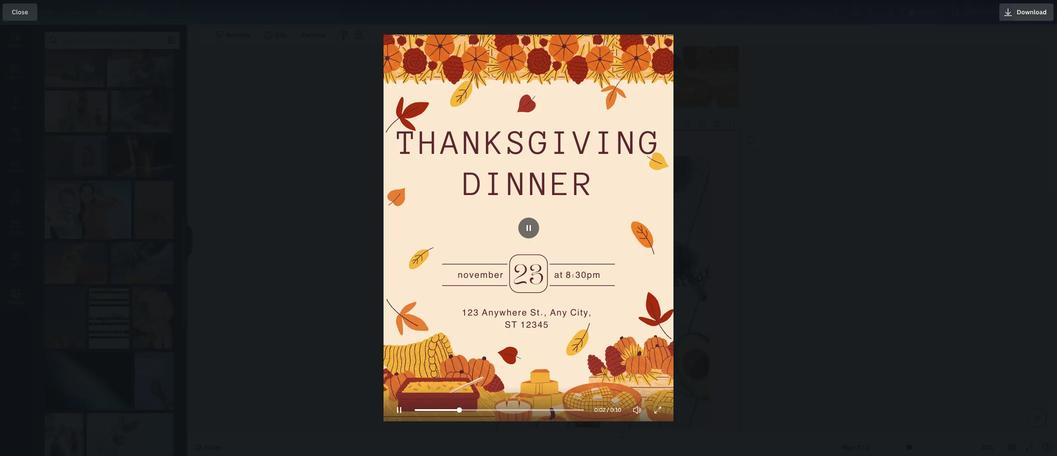 Task type: locate. For each thing, give the bounding box(es) containing it.
2 for page 2
[[515, 120, 518, 128]]

12345
[[521, 318, 549, 331]]

thanksgiving
[[397, 125, 662, 160]]

notepad and plant specimens image
[[87, 413, 173, 456]]

0 horizontal spatial /
[[607, 406, 609, 414]]

2
[[515, 120, 518, 128], [857, 443, 861, 451], [866, 443, 870, 451]]

blurry corporate background image
[[45, 352, 131, 410]]

Seek bar range field
[[405, 399, 595, 422]]

any
[[550, 306, 568, 319]]

st 12345
[[505, 318, 549, 331]]

1 horizontal spatial 2
[[857, 443, 861, 451]]

hand holding a cup of soda image
[[135, 352, 173, 410]]

magic
[[105, 8, 123, 16]]

moss and flowers with rocks composition image
[[45, 43, 104, 87]]

projects
[[7, 230, 24, 236]]

apps button
[[0, 243, 31, 275]]

high flash casual tech older and younger women with gadgets image
[[45, 181, 131, 239]]

dinner
[[463, 166, 596, 201]]

page for page 2
[[499, 120, 513, 128]]

0 vertical spatial page
[[499, 120, 513, 128]]

0 horizontal spatial page
[[499, 120, 513, 128]]

snacks and packed meals stack of cookie boxes image
[[45, 242, 107, 284]]

page inside button
[[842, 443, 856, 451]]

st
[[505, 318, 518, 331]]

show pages image
[[602, 433, 643, 440]]

dialog
[[0, 0, 1058, 456]]

1 horizontal spatial page
[[842, 443, 856, 451]]

5.0s
[[275, 31, 288, 39]]

pro
[[828, 8, 838, 16]]

photos button
[[0, 281, 31, 313]]

budget home bites person shopping for vegetables image
[[133, 288, 173, 348]]

1 vertical spatial /
[[862, 443, 865, 451]]

paint me a picture man with disability doing art therapy image
[[45, 90, 107, 132]]

math in the mom helping daughter to juice a lemon image
[[111, 90, 173, 132]]

/
[[607, 406, 609, 414], [862, 443, 865, 451]]

brand button
[[0, 118, 31, 150]]

photos
[[8, 299, 23, 305]]

notes
[[205, 443, 222, 451]]

fashion and self-care woman eating noodles in a kitchen image
[[107, 43, 173, 87]]

1 horizontal spatial /
[[862, 443, 865, 451]]

draw
[[10, 199, 21, 205]]

canva
[[808, 8, 826, 16]]

try canva pro
[[797, 8, 838, 16]]

text
[[11, 105, 20, 111]]

design button
[[0, 25, 31, 56]]

uploads button
[[0, 150, 31, 181]]

design
[[8, 42, 23, 49]]

page
[[499, 120, 513, 128], [842, 443, 856, 451]]

0 horizontal spatial 2
[[515, 120, 518, 128]]

10.0s
[[921, 8, 937, 16]]

pink and green flowering plant on orange background image
[[135, 181, 173, 239]]

plant growing near a fence image
[[89, 288, 129, 348]]

8:30pm
[[566, 269, 601, 281]]

digital youth-topia portrait of young friend group outdoors image
[[111, 242, 173, 284]]

23
[[513, 265, 545, 289]]

apps
[[10, 261, 21, 267]]

1 vertical spatial page
[[842, 443, 856, 451]]

st.,
[[530, 306, 548, 319]]

notes button
[[191, 441, 226, 454]]

close button
[[3, 3, 37, 21]]

try canva pro button
[[782, 3, 845, 21]]



Task type: vqa. For each thing, say whether or not it's contained in the screenshot.
THE 96% dropdown button
no



Task type: describe. For each thing, give the bounding box(es) containing it.
new
[[150, 9, 161, 15]]

hide image
[[187, 220, 193, 261]]

uploads
[[7, 167, 24, 173]]

2 horizontal spatial 2
[[866, 443, 870, 451]]

download
[[1017, 8, 1047, 16]]

elements
[[6, 74, 25, 80]]

side panel tab list
[[0, 25, 31, 313]]

2 for page 2 / 2
[[857, 443, 861, 451]]

123 anywhere st., any city,
[[462, 306, 592, 319]]

0 vertical spatial /
[[607, 406, 609, 414]]

/ inside button
[[862, 443, 865, 451]]

try
[[797, 8, 807, 16]]

page 2
[[499, 120, 518, 128]]

123
[[462, 306, 479, 319]]

page 2 / 2 button
[[838, 441, 873, 454]]

draw button
[[0, 181, 31, 212]]

dialog containing thanksgiving
[[0, 0, 1058, 456]]

switch
[[124, 8, 144, 16]]

10.0s button
[[904, 3, 944, 21]]

0:10
[[611, 406, 622, 414]]

Design title text field
[[704, 3, 779, 21]]

parks and rec girls at a playground image
[[45, 413, 83, 456]]

elements button
[[0, 56, 31, 87]]

Search millions of photos search field
[[62, 32, 163, 49]]

Page title text field
[[523, 120, 560, 128]]

linocut printmaking linocut print image
[[45, 136, 107, 178]]

anywhere
[[482, 306, 528, 319]]

magic switch
[[105, 8, 144, 16]]

close
[[12, 8, 28, 16]]

text button
[[0, 87, 31, 118]]

november
[[458, 269, 504, 281]]

main menu bar
[[0, 0, 1058, 25]]

page 2 / 2
[[842, 443, 870, 451]]

at
[[555, 269, 564, 281]]

0:02
[[595, 406, 606, 414]]

canva assistant image
[[1033, 413, 1043, 424]]

home link
[[28, 3, 59, 21]]

home
[[35, 8, 52, 16]]

at 8:30pm
[[555, 269, 601, 281]]

0:02 / 0:10
[[595, 406, 622, 414]]

5.0s button
[[262, 28, 291, 42]]

download button
[[1000, 3, 1054, 21]]

projects button
[[0, 212, 31, 243]]

couple on a romantic weekend getaway image
[[45, 288, 85, 348]]

page for page 2 / 2
[[842, 443, 856, 451]]

city,
[[571, 306, 592, 319]]

vibrant retail editorial person wearing trainers image
[[111, 136, 173, 178]]

brand
[[9, 136, 22, 142]]



